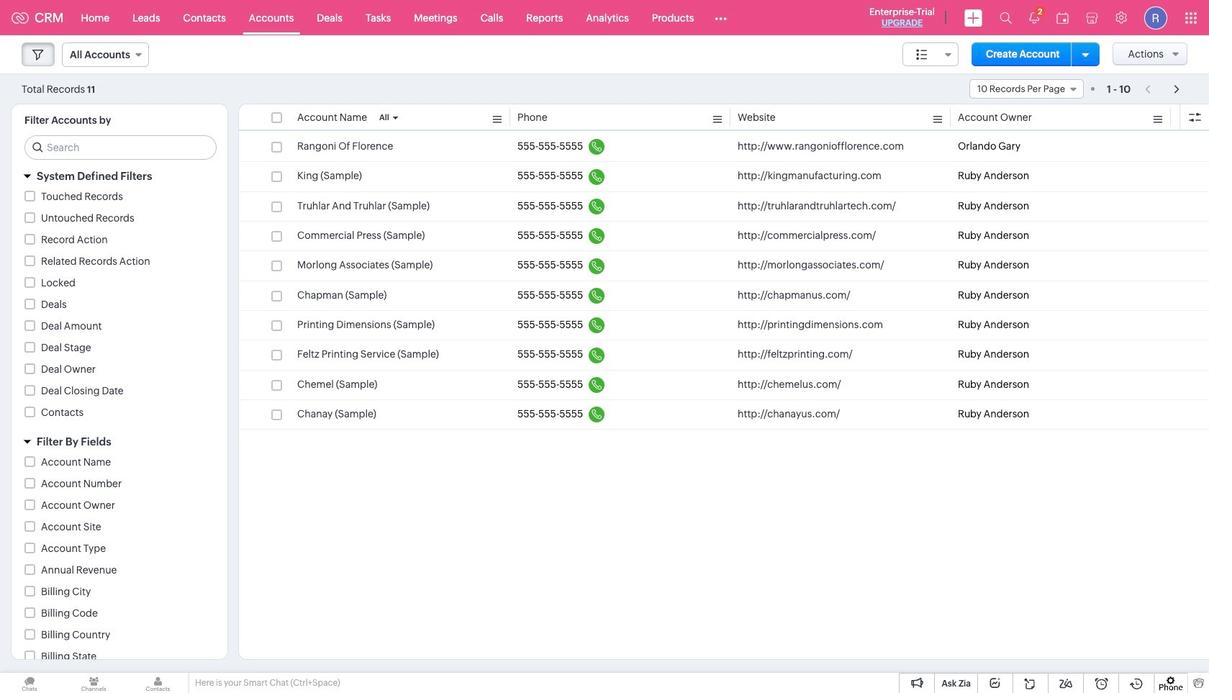 Task type: describe. For each thing, give the bounding box(es) containing it.
create menu image
[[965, 9, 983, 26]]

create menu element
[[956, 0, 992, 35]]

size image
[[917, 48, 928, 61]]

profile image
[[1145, 6, 1168, 29]]

Search text field
[[25, 136, 216, 159]]

profile element
[[1137, 0, 1177, 35]]

none field size
[[903, 42, 959, 66]]

Other Modules field
[[706, 6, 737, 29]]

chats image
[[0, 673, 59, 694]]

logo image
[[12, 12, 29, 23]]



Task type: vqa. For each thing, say whether or not it's contained in the screenshot.
list at left containing Home
no



Task type: locate. For each thing, give the bounding box(es) containing it.
channels image
[[64, 673, 123, 694]]

search element
[[992, 0, 1021, 35]]

None field
[[62, 42, 149, 67], [903, 42, 959, 66], [970, 79, 1085, 99], [62, 42, 149, 67], [970, 79, 1085, 99]]

search image
[[1000, 12, 1013, 24]]

row group
[[239, 133, 1210, 430]]

contacts image
[[128, 673, 188, 694]]

signals element
[[1021, 0, 1049, 35]]

calendar image
[[1057, 12, 1070, 23]]



